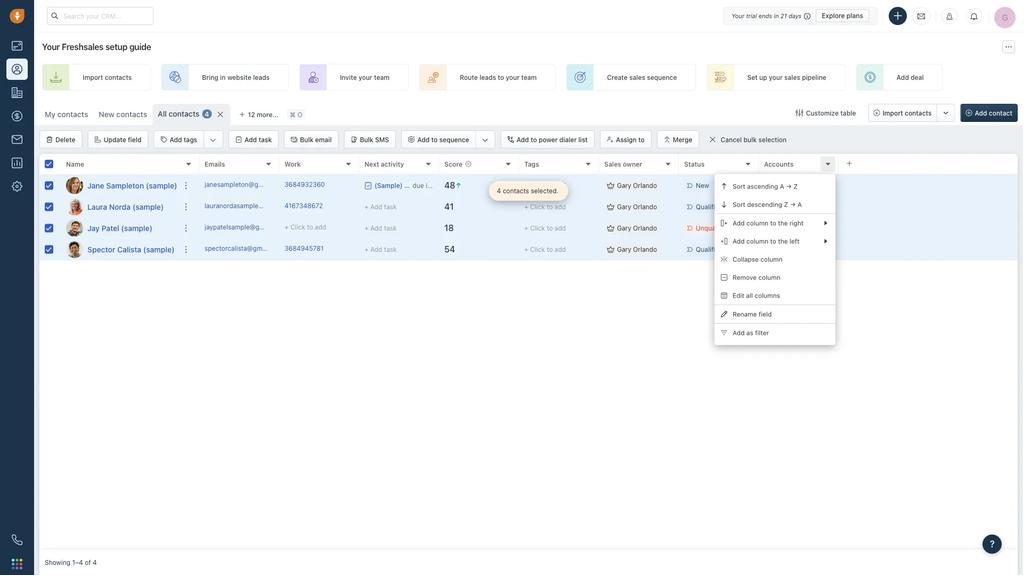 Task type: vqa. For each thing, say whether or not it's contained in the screenshot.
Score
yes



Task type: locate. For each thing, give the bounding box(es) containing it.
1 horizontal spatial new
[[696, 182, 710, 190]]

add for 41
[[555, 203, 566, 211]]

3 + click to add from the top
[[525, 225, 566, 232]]

2 + add task from the top
[[365, 225, 397, 232]]

task for 18
[[384, 225, 397, 232]]

1 horizontal spatial 4
[[205, 110, 209, 118]]

1 horizontal spatial import
[[883, 109, 904, 117]]

2 your from the left
[[506, 74, 520, 81]]

+ add task for 41
[[365, 203, 397, 211]]

1 horizontal spatial leads
[[480, 74, 496, 81]]

to inside "link"
[[498, 74, 504, 81]]

cancel bulk selection
[[721, 136, 787, 144]]

email image
[[918, 12, 926, 20]]

field inside menu item
[[759, 311, 772, 318]]

in right bring
[[220, 74, 226, 81]]

→ up inc
[[787, 183, 792, 190]]

leads inside route leads to your team "link"
[[480, 74, 496, 81]]

z up the acme inc (sample) link
[[794, 183, 798, 190]]

1 horizontal spatial z
[[794, 183, 798, 190]]

phone image
[[12, 535, 22, 546]]

edit all columns
[[733, 292, 781, 300]]

1 vertical spatial field
[[759, 311, 772, 318]]

leads inside bring in website leads link
[[253, 74, 270, 81]]

sort
[[733, 183, 746, 190], [733, 201, 746, 208]]

laura norda (sample) link
[[87, 202, 164, 212]]

angle down image inside the add tags group
[[210, 135, 217, 146]]

import for import contacts link
[[83, 74, 103, 81]]

e corp (sample) link
[[765, 225, 813, 232]]

janesampleton@gmail.com 3684932360
[[205, 181, 325, 188]]

→ for z
[[787, 183, 792, 190]]

status
[[685, 160, 705, 168]]

1 vertical spatial in
[[220, 74, 226, 81]]

import down 'your freshsales setup guide'
[[83, 74, 103, 81]]

field
[[128, 136, 142, 143], [759, 311, 772, 318]]

angle down image right tags
[[210, 135, 217, 146]]

1 qualified from the top
[[696, 203, 723, 211]]

(sample) right calista
[[143, 245, 175, 254]]

2 the from the top
[[779, 238, 788, 245]]

sort left descending
[[733, 201, 746, 208]]

bring
[[202, 74, 219, 81]]

1 + add task from the top
[[365, 203, 397, 211]]

0 horizontal spatial team
[[374, 74, 390, 81]]

3684932360
[[285, 181, 325, 188]]

sequence right create
[[647, 74, 677, 81]]

2 vertical spatial 4
[[93, 559, 97, 567]]

jane sampleton (sample)
[[87, 181, 177, 190]]

angle down image
[[210, 135, 217, 146], [482, 135, 489, 146]]

cell
[[839, 175, 1018, 196], [839, 197, 1018, 218], [839, 218, 1018, 239], [839, 239, 1018, 260]]

sort inside "sort descending z → a" menu item
[[733, 201, 746, 208]]

(sample) up spector calista (sample)
[[121, 224, 152, 233]]

bulk left 'email'
[[300, 136, 314, 143]]

1 vertical spatial + add task
[[365, 225, 397, 232]]

update field button
[[88, 131, 148, 149]]

(sample) inside spector calista (sample) "link"
[[143, 245, 175, 254]]

your
[[359, 74, 373, 81], [506, 74, 520, 81], [769, 74, 783, 81]]

2 vertical spatial + add task
[[365, 246, 397, 254]]

sort for sort ascending a → z
[[733, 183, 746, 190]]

import contacts button
[[869, 104, 938, 122]]

1 horizontal spatial container_wx8msf4aqz5i3rn1 image
[[709, 136, 717, 143]]

your for your trial ends in 21 days
[[732, 12, 745, 19]]

(sample) inside jay patel (sample) link
[[121, 224, 152, 233]]

add tags
[[170, 136, 197, 143]]

0 vertical spatial 4
[[205, 110, 209, 118]]

1 your from the left
[[359, 74, 373, 81]]

new
[[99, 110, 115, 119], [696, 182, 710, 190]]

selected.
[[531, 187, 559, 195]]

container_wx8msf4aqz5i3rn1 image for 54
[[607, 246, 615, 254]]

2 team from the left
[[522, 74, 537, 81]]

assign to
[[616, 136, 645, 143]]

1 vertical spatial your
[[42, 42, 60, 52]]

score
[[445, 160, 463, 168]]

new down status
[[696, 182, 710, 190]]

1 vertical spatial container_wx8msf4aqz5i3rn1 image
[[365, 182, 372, 190]]

all
[[158, 110, 167, 118]]

angle down image right add to sequence at the left top of page
[[482, 135, 489, 146]]

angle down image inside add to sequence group
[[482, 135, 489, 146]]

(sample) up left
[[787, 225, 813, 232]]

email
[[315, 136, 332, 143]]

sequence up score
[[440, 136, 470, 143]]

(sample) for jane sampleton (sample)
[[146, 181, 177, 190]]

1 vertical spatial a
[[798, 201, 802, 208]]

add column to the right
[[733, 220, 804, 227]]

qualified up unqualified
[[696, 203, 723, 211]]

1 horizontal spatial in
[[774, 12, 779, 19]]

contacts down setup
[[105, 74, 132, 81]]

1 vertical spatial import contacts
[[883, 109, 932, 117]]

your left trial
[[732, 12, 745, 19]]

sequence inside 'link'
[[647, 74, 677, 81]]

import contacts link
[[42, 64, 151, 91]]

+ click to add for 18
[[525, 225, 566, 232]]

+ click to add
[[525, 182, 566, 190], [525, 203, 566, 211], [525, 225, 566, 232], [525, 246, 566, 254]]

4 right all contacts link
[[205, 110, 209, 118]]

bulk sms button
[[344, 131, 396, 149]]

selection
[[759, 136, 787, 144]]

contacts right all
[[169, 110, 200, 118]]

your right 'route'
[[506, 74, 520, 81]]

column for remove column
[[759, 274, 781, 281]]

+ add task
[[365, 203, 397, 211], [365, 225, 397, 232], [365, 246, 397, 254]]

container_wx8msf4aqz5i3rn1 image
[[709, 136, 717, 143], [365, 182, 372, 190]]

sales
[[630, 74, 646, 81], [785, 74, 801, 81]]

2 gary from the top
[[617, 203, 632, 211]]

collapse column
[[733, 256, 783, 263]]

1 horizontal spatial angle down image
[[482, 135, 489, 146]]

1 horizontal spatial sequence
[[647, 74, 677, 81]]

sales right create
[[630, 74, 646, 81]]

my
[[45, 110, 55, 119]]

1 vertical spatial new
[[696, 182, 710, 190]]

work
[[285, 160, 301, 168]]

1 horizontal spatial a
[[798, 201, 802, 208]]

column down techcave
[[761, 256, 783, 263]]

column down e
[[747, 238, 769, 245]]

add for 54
[[555, 246, 566, 254]]

1 vertical spatial sort
[[733, 201, 746, 208]]

add for add column to the left
[[733, 238, 745, 245]]

team
[[374, 74, 390, 81], [522, 74, 537, 81]]

0 vertical spatial in
[[774, 12, 779, 19]]

0 horizontal spatial bulk
[[300, 136, 314, 143]]

field right update
[[128, 136, 142, 143]]

press space to deselect this row. row containing 48
[[199, 175, 1018, 197]]

(sample) for jay patel (sample)
[[121, 224, 152, 233]]

rename field
[[733, 311, 772, 318]]

column down descending
[[747, 220, 769, 227]]

widgetz.io (sample)
[[765, 182, 825, 190]]

2 + click to add from the top
[[525, 203, 566, 211]]

import contacts down add deal
[[883, 109, 932, 117]]

0 horizontal spatial in
[[220, 74, 226, 81]]

sort inside "sort ascending a → z" menu item
[[733, 183, 746, 190]]

s image
[[66, 241, 83, 258]]

showing 1–4 of 4
[[45, 559, 97, 567]]

press space to deselect this row. row containing spector calista (sample)
[[39, 239, 199, 261]]

orlando for 18
[[634, 225, 657, 232]]

import contacts inside button
[[883, 109, 932, 117]]

4 gary from the top
[[617, 246, 632, 254]]

your right invite
[[359, 74, 373, 81]]

add to power dialer list
[[517, 136, 588, 143]]

1 horizontal spatial bulk
[[360, 136, 374, 143]]

2 gary orlando from the top
[[617, 203, 657, 211]]

1 the from the top
[[779, 220, 788, 227]]

0 horizontal spatial your
[[42, 42, 60, 52]]

qualified
[[696, 203, 723, 211], [696, 246, 723, 254]]

(sample) down jane sampleton (sample) link
[[133, 203, 164, 211]]

3684932360 link
[[285, 180, 325, 191]]

0 vertical spatial →
[[787, 183, 792, 190]]

the up techcave
[[779, 238, 788, 245]]

customize table button
[[790, 104, 863, 122]]

field for update field
[[128, 136, 142, 143]]

2 cell from the top
[[839, 197, 1018, 218]]

new for new contacts
[[99, 110, 115, 119]]

1 angle down image from the left
[[210, 135, 217, 146]]

your left "freshsales"
[[42, 42, 60, 52]]

bulk left sms at the top of page
[[360, 136, 374, 143]]

sales inside 'link'
[[630, 74, 646, 81]]

column for collapse column
[[761, 256, 783, 263]]

spectorcalista@gmail.com link
[[205, 244, 284, 255]]

grid
[[39, 153, 1018, 550]]

0 horizontal spatial import
[[83, 74, 103, 81]]

add for add deal
[[897, 74, 910, 81]]

0 horizontal spatial import contacts
[[83, 74, 132, 81]]

qualified down unqualified
[[696, 246, 723, 254]]

contacts inside button
[[905, 109, 932, 117]]

(sample) inside jane sampleton (sample) link
[[146, 181, 177, 190]]

1 vertical spatial →
[[791, 201, 796, 208]]

sales left pipeline
[[785, 74, 801, 81]]

0 horizontal spatial angle down image
[[210, 135, 217, 146]]

0 vertical spatial sort
[[733, 183, 746, 190]]

4 left selected.
[[497, 187, 501, 195]]

2 row group from the left
[[199, 175, 1018, 261]]

column up "columns"
[[759, 274, 781, 281]]

press space to deselect this row. row
[[39, 175, 199, 197], [199, 175, 1018, 197], [39, 197, 199, 218], [199, 197, 1018, 218], [39, 218, 199, 239], [199, 218, 1018, 239], [39, 239, 199, 261], [199, 239, 1018, 261]]

all contacts link
[[158, 109, 200, 119]]

norda
[[109, 203, 131, 211]]

deal
[[911, 74, 924, 81]]

container_wx8msf4aqz5i3rn1 image
[[796, 109, 804, 117], [607, 182, 615, 190], [607, 203, 615, 211], [607, 225, 615, 232], [607, 246, 615, 254]]

new up update
[[99, 110, 115, 119]]

import down add deal link
[[883, 109, 904, 117]]

2 horizontal spatial your
[[769, 74, 783, 81]]

press space to deselect this row. row containing laura norda (sample)
[[39, 197, 199, 218]]

the left right
[[779, 220, 788, 227]]

0 horizontal spatial new
[[99, 110, 115, 119]]

0 vertical spatial new
[[99, 110, 115, 119]]

0 vertical spatial qualified
[[696, 203, 723, 211]]

row group
[[39, 175, 199, 261], [199, 175, 1018, 261]]

menu
[[715, 174, 836, 346]]

0 horizontal spatial 4
[[93, 559, 97, 567]]

0 horizontal spatial your
[[359, 74, 373, 81]]

1 row group from the left
[[39, 175, 199, 261]]

jaypatelsample@gmail.com link
[[205, 223, 287, 234]]

container_wx8msf4aqz5i3rn1 image down next
[[365, 182, 372, 190]]

2 sort from the top
[[733, 201, 746, 208]]

1 horizontal spatial import contacts
[[883, 109, 932, 117]]

(sample) up right
[[794, 203, 821, 211]]

your
[[732, 12, 745, 19], [42, 42, 60, 52]]

contacts down deal
[[905, 109, 932, 117]]

add for 18
[[555, 225, 566, 232]]

4 cell from the top
[[839, 239, 1018, 260]]

leads right 'route'
[[480, 74, 496, 81]]

12 more... button
[[233, 107, 285, 122]]

1 horizontal spatial sales
[[785, 74, 801, 81]]

create
[[607, 74, 628, 81]]

trial
[[747, 12, 757, 19]]

ends
[[759, 12, 773, 19]]

1 leads from the left
[[253, 74, 270, 81]]

dialer
[[560, 136, 577, 143]]

the
[[779, 220, 788, 227], [779, 238, 788, 245]]

right
[[790, 220, 804, 227]]

next
[[365, 160, 379, 168]]

your for your freshsales setup guide
[[42, 42, 60, 52]]

+ add task for 18
[[365, 225, 397, 232]]

field inside button
[[128, 136, 142, 143]]

0 vertical spatial import
[[83, 74, 103, 81]]

delete
[[55, 136, 75, 143]]

add for add to power dialer list
[[517, 136, 529, 143]]

new contacts button
[[94, 104, 153, 125], [99, 110, 147, 119]]

2 leads from the left
[[480, 74, 496, 81]]

→ down the widgetz.io (sample) link
[[791, 201, 796, 208]]

merge
[[673, 136, 693, 143]]

container_wx8msf4aqz5i3rn1 image inside customize table button
[[796, 109, 804, 117]]

add tags button
[[154, 131, 204, 148]]

grid containing 48
[[39, 153, 1018, 550]]

1 horizontal spatial your
[[506, 74, 520, 81]]

0 vertical spatial a
[[780, 183, 785, 190]]

e
[[765, 225, 768, 232]]

1 gary orlando from the top
[[617, 182, 657, 190]]

1 horizontal spatial field
[[759, 311, 772, 318]]

column for add column to the right
[[747, 220, 769, 227]]

route
[[460, 74, 478, 81]]

4 right of
[[93, 559, 97, 567]]

1 vertical spatial the
[[779, 238, 788, 245]]

0 vertical spatial import contacts
[[83, 74, 132, 81]]

1 horizontal spatial team
[[522, 74, 537, 81]]

invite your team
[[340, 74, 390, 81]]

(sample) for laura norda (sample)
[[133, 203, 164, 211]]

2 angle down image from the left
[[482, 135, 489, 146]]

3 gary from the top
[[617, 225, 632, 232]]

0 vertical spatial the
[[779, 220, 788, 227]]

z
[[794, 183, 798, 190], [784, 201, 789, 208]]

4
[[205, 110, 209, 118], [497, 187, 501, 195], [93, 559, 97, 567]]

(sample) inside laura norda (sample) link
[[133, 203, 164, 211]]

container_wx8msf4aqz5i3rn1 image left "cancel" at the top
[[709, 136, 717, 143]]

1 sort from the top
[[733, 183, 746, 190]]

(sample) for spector calista (sample)
[[143, 245, 175, 254]]

collapse column menu item
[[715, 251, 836, 269]]

add to sequence
[[418, 136, 470, 143]]

qualified for 54
[[696, 246, 723, 254]]

0 horizontal spatial field
[[128, 136, 142, 143]]

(sample) right sampleton
[[146, 181, 177, 190]]

3 cell from the top
[[839, 218, 1018, 239]]

press space to deselect this row. row containing 54
[[199, 239, 1018, 261]]

bulk for bulk sms
[[360, 136, 374, 143]]

1 team from the left
[[374, 74, 390, 81]]

jay patel (sample)
[[87, 224, 152, 233]]

2 qualified from the top
[[696, 246, 723, 254]]

press space to deselect this row. row containing jay patel (sample)
[[39, 218, 199, 239]]

sales
[[605, 160, 622, 168]]

new for new
[[696, 182, 710, 190]]

cell for 18
[[839, 218, 1018, 239]]

leads right website
[[253, 74, 270, 81]]

import inside button
[[883, 109, 904, 117]]

0 horizontal spatial z
[[784, 201, 789, 208]]

import contacts group
[[869, 104, 956, 122]]

2 orlando from the top
[[634, 203, 657, 211]]

your inside "link"
[[506, 74, 520, 81]]

gary
[[617, 182, 632, 190], [617, 203, 632, 211], [617, 225, 632, 232], [617, 246, 632, 254]]

1 vertical spatial qualified
[[696, 246, 723, 254]]

0 vertical spatial field
[[128, 136, 142, 143]]

the for left
[[779, 238, 788, 245]]

z right acme
[[784, 201, 789, 208]]

sequence inside button
[[440, 136, 470, 143]]

1 horizontal spatial your
[[732, 12, 745, 19]]

sort left ascending
[[733, 183, 746, 190]]

contacts left selected.
[[503, 187, 529, 195]]

2 bulk from the left
[[360, 136, 374, 143]]

3 gary orlando from the top
[[617, 225, 657, 232]]

0 horizontal spatial a
[[780, 183, 785, 190]]

bulk
[[744, 136, 757, 144]]

widgetz.io (sample) link
[[765, 182, 825, 190]]

contacts up update field
[[116, 110, 147, 119]]

tags
[[525, 160, 539, 168]]

bring in website leads
[[202, 74, 270, 81]]

4 orlando from the top
[[634, 246, 657, 254]]

add to sequence button
[[402, 131, 476, 148]]

in left 21
[[774, 12, 779, 19]]

0 horizontal spatial sequence
[[440, 136, 470, 143]]

add as filter menu item
[[715, 324, 836, 342]]

0 horizontal spatial sales
[[630, 74, 646, 81]]

your right up
[[769, 74, 783, 81]]

sort ascending a → z menu item
[[715, 178, 836, 196]]

import contacts down setup
[[83, 74, 132, 81]]

add to sequence group
[[402, 131, 496, 149]]

1 vertical spatial z
[[784, 201, 789, 208]]

3 + add task from the top
[[365, 246, 397, 254]]

cell for 54
[[839, 239, 1018, 260]]

spectorcalista@gmail.com
[[205, 245, 284, 252]]

0 vertical spatial your
[[732, 12, 745, 19]]

1 sales from the left
[[630, 74, 646, 81]]

orlando for 54
[[634, 246, 657, 254]]

2 horizontal spatial 4
[[497, 187, 501, 195]]

1 vertical spatial import
[[883, 109, 904, 117]]

0 vertical spatial + add task
[[365, 203, 397, 211]]

task for 41
[[384, 203, 397, 211]]

add for add task
[[245, 136, 257, 143]]

leads
[[253, 74, 270, 81], [480, 74, 496, 81]]

1 bulk from the left
[[300, 136, 314, 143]]

3 orlando from the top
[[634, 225, 657, 232]]

customize
[[807, 109, 839, 117]]

field down "columns"
[[759, 311, 772, 318]]

sort descending z → a
[[733, 201, 802, 208]]

1 vertical spatial sequence
[[440, 136, 470, 143]]

0 vertical spatial sequence
[[647, 74, 677, 81]]

in
[[774, 12, 779, 19], [220, 74, 226, 81]]

0 horizontal spatial leads
[[253, 74, 270, 81]]

4167348672
[[285, 202, 323, 210]]

4 gary orlando from the top
[[617, 246, 657, 254]]

add inside menu item
[[733, 329, 745, 337]]

(sample) for e corp (sample)
[[787, 225, 813, 232]]

4 + click to add from the top
[[525, 246, 566, 254]]

patel
[[102, 224, 119, 233]]

jay
[[87, 224, 100, 233]]



Task type: describe. For each thing, give the bounding box(es) containing it.
remove
[[733, 274, 757, 281]]

Search your CRM... text field
[[47, 7, 154, 25]]

2 sales from the left
[[785, 74, 801, 81]]

spectorcalista@gmail.com 3684945781
[[205, 245, 324, 252]]

cancel
[[721, 136, 742, 144]]

54
[[445, 245, 455, 255]]

spector
[[87, 245, 115, 254]]

menu containing sort ascending a → z
[[715, 174, 836, 346]]

+ click to add for 41
[[525, 203, 566, 211]]

0 vertical spatial container_wx8msf4aqz5i3rn1 image
[[709, 136, 717, 143]]

add as filter
[[733, 329, 770, 337]]

+ click to add for 54
[[525, 246, 566, 254]]

techcave (sample)
[[765, 246, 821, 254]]

acme inc (sample) link
[[765, 203, 821, 211]]

row group containing 48
[[199, 175, 1018, 261]]

activity
[[381, 160, 404, 168]]

sort descending z → a menu item
[[715, 196, 836, 214]]

sequence for add to sequence
[[440, 136, 470, 143]]

rename field menu item
[[715, 306, 836, 324]]

update
[[104, 136, 126, 143]]

j image
[[66, 177, 83, 194]]

48
[[445, 181, 456, 191]]

guide
[[129, 42, 151, 52]]

jaypatelsample@gmail.com
[[205, 224, 287, 231]]

angle down image for add tags
[[210, 135, 217, 146]]

your trial ends in 21 days
[[732, 12, 802, 19]]

invite your team link
[[300, 64, 409, 91]]

j image
[[66, 220, 83, 237]]

l image
[[66, 199, 83, 216]]

press space to deselect this row. row containing jane sampleton (sample)
[[39, 175, 199, 197]]

plans
[[847, 12, 864, 19]]

add for add contact
[[976, 109, 988, 117]]

team inside "link"
[[522, 74, 537, 81]]

edit all columns menu item
[[715, 287, 836, 305]]

1–4
[[72, 559, 83, 567]]

12
[[248, 111, 255, 118]]

add for add tags
[[170, 136, 182, 143]]

freshsales
[[62, 42, 104, 52]]

edit
[[733, 292, 745, 300]]

filter
[[756, 329, 770, 337]]

sales owner
[[605, 160, 643, 168]]

bulk for bulk email
[[300, 136, 314, 143]]

import contacts for import contacts link
[[83, 74, 132, 81]]

set up your sales pipeline link
[[707, 64, 846, 91]]

gary for 18
[[617, 225, 632, 232]]

acme inc (sample)
[[765, 203, 821, 211]]

gary for 54
[[617, 246, 632, 254]]

1 + click to add from the top
[[525, 182, 566, 190]]

delete button
[[39, 131, 82, 149]]

add task
[[245, 136, 272, 143]]

contacts right the my
[[57, 110, 88, 119]]

import contacts for import contacts button
[[883, 109, 932, 117]]

gary orlando for 54
[[617, 246, 657, 254]]

inc
[[783, 203, 792, 211]]

sms
[[375, 136, 389, 143]]

3 your from the left
[[769, 74, 783, 81]]

remove column
[[733, 274, 781, 281]]

container_wx8msf4aqz5i3rn1 image for 18
[[607, 225, 615, 232]]

→ for a
[[791, 201, 796, 208]]

gary for 41
[[617, 203, 632, 211]]

e corp (sample)
[[765, 225, 813, 232]]

orlando for 41
[[634, 203, 657, 211]]

3684945781 link
[[285, 244, 324, 255]]

add deal link
[[857, 64, 944, 91]]

field for rename field
[[759, 311, 772, 318]]

name
[[66, 160, 84, 168]]

new contacts
[[99, 110, 147, 119]]

1 vertical spatial 4
[[497, 187, 501, 195]]

click for 54
[[531, 246, 545, 254]]

task inside button
[[259, 136, 272, 143]]

angle down image for add to sequence
[[482, 135, 489, 146]]

1 cell from the top
[[839, 175, 1018, 196]]

corp
[[770, 225, 785, 232]]

name row
[[39, 154, 199, 175]]

to inside group
[[432, 136, 438, 143]]

sampleton
[[106, 181, 144, 190]]

accounts
[[765, 160, 794, 168]]

(sample) for acme inc (sample)
[[794, 203, 821, 211]]

41
[[445, 202, 454, 212]]

o
[[298, 111, 303, 118]]

widgetz.io
[[765, 182, 797, 190]]

cell for 41
[[839, 197, 1018, 218]]

jay patel (sample) link
[[87, 223, 152, 234]]

showing
[[45, 559, 70, 567]]

bring in website leads link
[[162, 64, 289, 91]]

contact
[[990, 109, 1013, 117]]

calista
[[117, 245, 141, 254]]

create sales sequence
[[607, 74, 677, 81]]

add contact
[[976, 109, 1013, 117]]

of
[[85, 559, 91, 567]]

click for 41
[[531, 203, 545, 211]]

tags
[[184, 136, 197, 143]]

add for add as filter
[[733, 329, 745, 337]]

1 orlando from the top
[[634, 182, 657, 190]]

all contacts 4
[[158, 110, 209, 118]]

assign
[[616, 136, 637, 143]]

0 horizontal spatial container_wx8msf4aqz5i3rn1 image
[[365, 182, 372, 190]]

name column header
[[61, 154, 199, 175]]

laura
[[87, 203, 107, 211]]

qualified for 41
[[696, 203, 723, 211]]

21
[[781, 12, 787, 19]]

click for 18
[[531, 225, 545, 232]]

sequence for create sales sequence
[[647, 74, 677, 81]]

container_wx8msf4aqz5i3rn1 image for 41
[[607, 203, 615, 211]]

4 inside "all contacts 4"
[[205, 110, 209, 118]]

add to power dialer list button
[[501, 131, 595, 149]]

add for add to sequence
[[418, 136, 430, 143]]

import for import contacts button
[[883, 109, 904, 117]]

setup
[[105, 42, 128, 52]]

add for add column to the right
[[733, 220, 745, 227]]

row group containing jane sampleton (sample)
[[39, 175, 199, 261]]

the for right
[[779, 220, 788, 227]]

route leads to your team link
[[420, 64, 556, 91]]

days
[[789, 12, 802, 19]]

task for 54
[[384, 246, 397, 254]]

phone element
[[6, 530, 28, 551]]

4 contacts selected.
[[497, 187, 559, 195]]

+ add task for 54
[[365, 246, 397, 254]]

(sample) down left
[[795, 246, 821, 254]]

lauranordasample@gmail.com
[[205, 202, 295, 210]]

12 more...
[[248, 111, 279, 118]]

list
[[579, 136, 588, 143]]

set
[[748, 74, 758, 81]]

press space to deselect this row. row containing 18
[[199, 218, 1018, 239]]

(sample) up the acme inc (sample) link
[[799, 182, 825, 190]]

press space to deselect this row. row containing 41
[[199, 197, 1018, 218]]

bulk email
[[300, 136, 332, 143]]

⌘ o
[[290, 111, 303, 118]]

invite
[[340, 74, 357, 81]]

website
[[228, 74, 252, 81]]

spector calista (sample) link
[[87, 244, 175, 255]]

more...
[[257, 111, 279, 118]]

descending
[[748, 201, 783, 208]]

0 vertical spatial z
[[794, 183, 798, 190]]

gary orlando for 41
[[617, 203, 657, 211]]

janesampleton@gmail.com
[[205, 181, 285, 188]]

bulk email button
[[284, 131, 339, 149]]

assign to button
[[600, 131, 652, 149]]

customize table
[[807, 109, 857, 117]]

explore
[[822, 12, 845, 19]]

table
[[841, 109, 857, 117]]

1 gary from the top
[[617, 182, 632, 190]]

owner
[[623, 160, 643, 168]]

my contacts
[[45, 110, 88, 119]]

remove column menu item
[[715, 269, 836, 287]]

4167348672 link
[[285, 201, 323, 213]]

freshworks switcher image
[[12, 559, 22, 570]]

contacts inside grid
[[503, 187, 529, 195]]

add tags group
[[154, 131, 223, 149]]

column for add column to the left
[[747, 238, 769, 245]]

sort for sort descending z → a
[[733, 201, 746, 208]]

gary orlando for 18
[[617, 225, 657, 232]]



